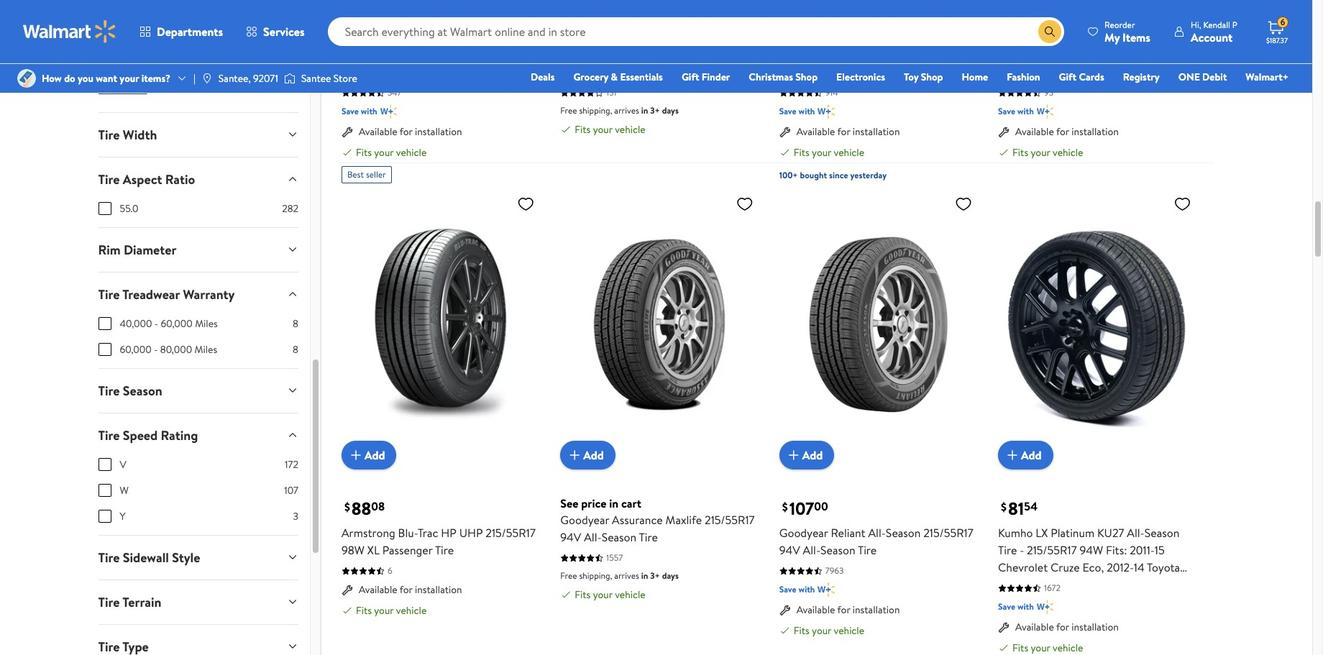 Task type: describe. For each thing, give the bounding box(es) containing it.
available for installation for $ 107 00
[[797, 603, 900, 617]]

available for $ 81 60
[[797, 125, 835, 139]]

days for solar 4xs + all season 215/55r17 94v passenger tire
[[662, 105, 679, 117]]

54 for lx
[[1025, 499, 1038, 515]]

your down 7963 at the right bottom of page
[[812, 624, 832, 638]]

tire terrain button
[[87, 580, 310, 624]]

goodyear assurance maxlife 215/55r17 94v all-season tire image
[[561, 190, 759, 458]]

season inside now $ 62 41 $79.63 crossmax ct-1 all season 215/55r17 94v passenger tire
[[433, 47, 468, 63]]

kumho
[[999, 525, 1033, 541]]

now $ 62 41 $79.63 crossmax ct-1 all season 215/55r17 94v passenger tire
[[342, 18, 521, 80]]

tire speed rating tab
[[87, 413, 310, 457]]

all- inside see price in cart goodyear assurance maxlife 215/55r17 94v all-season tire
[[584, 529, 602, 545]]

$ for kumho lx platinum ku27 all-season tire - 215/55r17 94w fits: 2011-15 chevrolet cruze eco, 2012-14 toyota camry hybrid xle
[[1001, 499, 1007, 515]]

rim diameter tab
[[87, 228, 310, 272]]

tire treadwear warranty group
[[98, 316, 298, 368]]

tire inside tire sidewall style dropdown button
[[98, 549, 120, 567]]

81 for solar
[[571, 18, 587, 43]]

tire season
[[98, 382, 162, 400]]

as
[[858, 47, 872, 63]]

platinum
[[1051, 525, 1095, 541]]

in inside see price in cart goodyear assurance maxlife 215/55r17 94v all-season tire
[[609, 496, 619, 512]]

services
[[263, 24, 305, 40]]

see price in cart goodyear assurance maxlife 215/55r17 94v all-season tire
[[561, 496, 755, 545]]

1 vertical spatial 60,000
[[120, 342, 152, 357]]

trac
[[418, 525, 438, 541]]

deals
[[531, 70, 555, 84]]

shipping, for goodyear assurance maxlife 215/55r17 94v all-season tire
[[579, 570, 612, 582]]

tire inside goodyear reliant all-season 215/55r17 94v all-season tire
[[858, 542, 877, 558]]

do
[[64, 71, 75, 86]]

hi, kendall p account
[[1191, 18, 1238, 45]]

reorder
[[1105, 18, 1136, 31]]

94v inside goodyear reliant all-season 215/55r17 94v all-season tire
[[780, 542, 800, 558]]

131
[[607, 87, 617, 99]]

season inside starfire solarus as all season p215/55r17 94v passenger tire
[[891, 47, 926, 63]]

$ 88 08
[[344, 496, 385, 521]]

add button for armstrong blu-trac hp uhp 215/55r17 98w xl passenger tire image
[[342, 441, 397, 470]]

tire aspect ratio
[[98, 170, 195, 188]]

&
[[611, 70, 618, 84]]

grocery & essentials
[[574, 70, 663, 84]]

93
[[1045, 87, 1054, 99]]

3+ for solar 4xs + all season 215/55r17 94v passenger tire
[[651, 105, 660, 117]]

your right the want
[[120, 71, 139, 86]]

for down 347
[[400, 125, 413, 139]]

more
[[124, 82, 147, 96]]

94v inside now $ 62 41 $79.63 crossmax ct-1 all season 215/55r17 94v passenger tire
[[342, 64, 363, 80]]

xl
[[367, 542, 380, 558]]

Search search field
[[328, 17, 1065, 46]]

xle
[[1071, 577, 1090, 593]]

$ for goodyear reliant all-season 215/55r17 94v all-season tire
[[782, 499, 788, 515]]

fashion link
[[1001, 69, 1047, 85]]

tire sidewall style tab
[[87, 536, 310, 580]]

best seller
[[347, 169, 386, 181]]

for for $ 107 00
[[838, 603, 851, 617]]

santee,
[[219, 71, 251, 86]]

for for $ 81 60
[[838, 125, 851, 139]]

tire speed rating group
[[98, 457, 298, 535]]

walmart+ link
[[1240, 69, 1296, 85]]

save for $ 138 12
[[999, 105, 1016, 118]]

save for $ 107 00
[[780, 583, 797, 596]]

all- down $ 107 00
[[803, 542, 821, 558]]

215/55r17 inside goodyear reliant all-season 215/55r17 94v all-season tire
[[924, 525, 974, 541]]

available for $ 81 54
[[1016, 620, 1054, 635]]

best
[[347, 169, 364, 181]]

Walmart Site-Wide search field
[[328, 17, 1065, 46]]

tire sidewall style
[[98, 549, 200, 567]]

warranty
[[183, 285, 235, 303]]

all- inside the kumho lx platinum ku27 all-season tire - 215/55r17 94w fits: 2011-15 chevrolet cruze eco, 2012-14 toyota camry hybrid xle
[[1127, 525, 1145, 541]]

grocery & essentials link
[[567, 69, 670, 85]]

camry
[[999, 577, 1032, 593]]

add to favorites list, goodyear reliant all-season 215/55r17 94v all-season tire image
[[955, 195, 973, 213]]

tire width button
[[87, 113, 310, 157]]

bought
[[800, 169, 827, 182]]

2012-
[[1107, 560, 1134, 576]]

94v inside see price in cart goodyear assurance maxlife 215/55r17 94v all-season tire
[[561, 529, 582, 545]]

1672
[[1045, 582, 1061, 594]]

81 for starfire
[[790, 18, 806, 43]]

search icon image
[[1045, 26, 1056, 37]]

3+ for goodyear assurance maxlife 215/55r17 94v all-season tire
[[651, 570, 660, 582]]

1 horizontal spatial 60,000
[[161, 316, 193, 331]]

want
[[96, 71, 117, 86]]

add button for "goodyear reliant all-season 215/55r17 94v all-season tire" image
[[780, 441, 835, 470]]

style
[[172, 549, 200, 567]]

available down xl
[[359, 583, 398, 597]]

passenger inside solar 4xs + all season 215/55r17 94v passenger tire
[[561, 64, 611, 80]]

kumho lx platinum ku27 all-season tire - 215/55r17 94w fits: 2011-15 chevrolet cruze eco, 2012-14 toyota camry hybrid xle
[[999, 525, 1181, 593]]

41
[[399, 21, 410, 37]]

94v inside starfire solarus as all season p215/55r17 94v passenger tire
[[839, 64, 860, 80]]

tire inside armstrong blu-trac hp uhp 215/55r17 98w xl passenger tire
[[435, 542, 454, 558]]

free for goodyear assurance maxlife 215/55r17 94v all-season tire
[[561, 570, 577, 582]]

cart
[[622, 496, 642, 512]]

available for installation for $ 138 12
[[1016, 125, 1119, 139]]

tire treadwear warranty tab
[[87, 272, 310, 316]]

since
[[829, 169, 849, 182]]

how
[[42, 71, 62, 86]]

electronics link
[[830, 69, 892, 85]]

toy shop
[[904, 70, 943, 84]]

shop for toy shop
[[921, 70, 943, 84]]

55.0
[[120, 201, 138, 216]]

season inside the kumho lx platinum ku27 all-season tire - 215/55r17 94w fits: 2011-15 chevrolet cruze eco, 2012-14 toyota camry hybrid xle
[[1145, 525, 1180, 541]]

season inside dropdown button
[[123, 382, 162, 400]]

tire inside tire width dropdown button
[[98, 126, 120, 144]]

shipping, for solar 4xs + all season 215/55r17 94v passenger tire
[[579, 105, 612, 117]]

with for $ 81 60
[[799, 105, 815, 118]]

172
[[285, 457, 298, 472]]

tire inside the kumho lx platinum ku27 all-season tire - 215/55r17 94w fits: 2011-15 chevrolet cruze eco, 2012-14 toyota camry hybrid xle
[[999, 542, 1017, 558]]

blu-
[[398, 525, 418, 541]]

santee
[[301, 71, 331, 86]]

now
[[342, 22, 370, 41]]

your down xl
[[374, 604, 394, 618]]

fits your vehicle down 93
[[1013, 146, 1084, 160]]

save with for $ 81 60
[[780, 105, 815, 118]]

tire season button
[[87, 369, 310, 413]]

aspect
[[123, 170, 162, 188]]

all inside now $ 62 41 $79.63 crossmax ct-1 all season 215/55r17 94v passenger tire
[[417, 47, 430, 63]]

christmas
[[749, 70, 793, 84]]

6 $187.37
[[1267, 16, 1288, 45]]

gift for gift finder
[[682, 70, 699, 84]]

08
[[371, 499, 385, 515]]

81 for kumho
[[1009, 496, 1025, 521]]

installation for $ 107 00
[[853, 603, 900, 617]]

add button for goodyear assurance maxlife 215/55r17 94v all-season tire "image"
[[561, 441, 616, 470]]

40,000
[[120, 316, 152, 331]]

your up bought
[[812, 146, 832, 160]]

- inside the kumho lx platinum ku27 all-season tire - 215/55r17 94w fits: 2011-15 chevrolet cruze eco, 2012-14 toyota camry hybrid xle
[[1020, 542, 1025, 558]]

you
[[78, 71, 93, 86]]

nexen
[[999, 47, 1031, 63]]

gift cards link
[[1053, 69, 1111, 85]]

reorder my items
[[1105, 18, 1151, 45]]

season inside nexen n'priz ah8 215/55r17 94v all season a/s tire
[[999, 64, 1033, 80]]

80,000
[[160, 342, 192, 357]]

$ 81 60
[[782, 18, 819, 43]]

finder
[[702, 70, 730, 84]]

94v inside nexen n'priz ah8 215/55r17 94v all season a/s tire
[[1144, 47, 1165, 63]]

tire aspect ratio button
[[87, 157, 310, 201]]

6 for 6 $187.37
[[1281, 16, 1286, 28]]

items
[[1123, 29, 1151, 45]]

walmart image
[[23, 20, 117, 43]]

debit
[[1203, 70, 1227, 84]]

12
[[1034, 21, 1044, 37]]

tire speed rating button
[[87, 413, 310, 457]]

hp
[[441, 525, 457, 541]]

with for $ 138 12
[[1018, 105, 1034, 118]]

y
[[120, 509, 126, 523]]

available for installation down xl
[[359, 583, 462, 597]]

gift finder link
[[675, 69, 737, 85]]

items?
[[141, 71, 171, 86]]

toy
[[904, 70, 919, 84]]

$ for starfire solarus as all season p215/55r17 94v passenger tire
[[782, 21, 788, 37]]

|
[[194, 71, 196, 86]]

goodyear inside goodyear reliant all-season 215/55r17 94v all-season tire
[[780, 525, 828, 541]]

for down blu- on the left of page
[[400, 583, 413, 597]]

all inside nexen n'priz ah8 215/55r17 94v all season a/s tire
[[1168, 47, 1181, 63]]

fits your vehicle up 'seller'
[[356, 146, 427, 160]]

show more button
[[87, 77, 159, 100]]

tire inside tire speed rating dropdown button
[[98, 426, 120, 444]]

92071
[[253, 71, 278, 86]]

$187.37
[[1267, 35, 1288, 45]]

departments button
[[128, 14, 235, 49]]

miles for 40,000 - 60,000 miles
[[195, 316, 218, 331]]

armstrong blu-trac hp uhp 215/55r17 98w xl passenger tire
[[342, 525, 536, 558]]

walmart plus image for $ 81 54
[[1037, 600, 1054, 614]]

1
[[411, 47, 414, 63]]

add for goodyear assurance maxlife 215/55r17 94v all-season tire "image"
[[584, 447, 604, 463]]

arrives for goodyear assurance maxlife 215/55r17 94v all-season tire
[[615, 570, 639, 582]]

tire inside tire terrain dropdown button
[[98, 593, 120, 611]]

138
[[1009, 18, 1034, 43]]

toyota
[[1147, 560, 1181, 576]]

54 for 4xs
[[587, 21, 600, 37]]

available down 347
[[359, 125, 398, 139]]



Task type: vqa. For each thing, say whether or not it's contained in the screenshot.
"N'Priz"
yes



Task type: locate. For each thing, give the bounding box(es) containing it.
in down essentials
[[641, 105, 648, 117]]

for for $ 81 54
[[1057, 620, 1070, 635]]

1 vertical spatial free
[[561, 570, 577, 582]]

sidewall
[[123, 549, 169, 567]]

0 vertical spatial shipping,
[[579, 105, 612, 117]]

$ inside now $ 62 41 $79.63 crossmax ct-1 all season 215/55r17 94v passenger tire
[[373, 21, 379, 37]]

see
[[561, 496, 579, 512]]

available down 914
[[797, 125, 835, 139]]

6 for 6
[[388, 565, 392, 577]]

days for goodyear assurance maxlife 215/55r17 94v all-season tire
[[662, 570, 679, 582]]

p
[[1233, 18, 1238, 31]]

3 all from the left
[[875, 47, 888, 63]]

goodyear down price
[[561, 512, 610, 528]]

season up 15
[[1145, 525, 1180, 541]]

tire left "sidewall"
[[98, 549, 120, 567]]

for for $ 138 12
[[1057, 125, 1070, 139]]

tire inside nexen n'priz ah8 215/55r17 94v all season a/s tire
[[1057, 64, 1076, 80]]

tire season tab
[[87, 369, 310, 413]]

show more
[[98, 82, 147, 96]]

save with for $ 81 54
[[999, 601, 1034, 613]]

kumho lx platinum ku27 all-season tire - 215/55r17 94w fits: 2011-15 chevrolet cruze eco, 2012-14 toyota camry hybrid xle image
[[999, 190, 1197, 458]]

all right 1
[[417, 47, 430, 63]]

walmart plus image for $79.63
[[380, 105, 397, 119]]

1 horizontal spatial shop
[[921, 70, 943, 84]]

$ 81 54 for solar
[[563, 18, 600, 43]]

add button for kumho lx platinum ku27 all-season tire - 215/55r17 94w fits: 2011-15 chevrolet cruze eco, 2012-14 toyota camry hybrid xle image
[[999, 441, 1054, 470]]

christmas shop
[[749, 70, 818, 84]]

4xs
[[588, 47, 608, 63]]

free for solar 4xs + all season 215/55r17 94v passenger tire
[[561, 105, 577, 117]]

fits your vehicle down 131
[[575, 123, 646, 137]]

0 vertical spatial free shipping, arrives in 3+ days
[[561, 105, 679, 117]]

available for installation for $ 81 60
[[797, 125, 900, 139]]

3 add to cart image from the left
[[1004, 447, 1022, 464]]

2 shop from the left
[[921, 70, 943, 84]]

goodyear reliant all-season 215/55r17 94v all-season tire image
[[780, 190, 978, 458]]

shop for christmas shop
[[796, 70, 818, 84]]

- up chevrolet
[[1020, 542, 1025, 558]]

tire terrain tab
[[87, 580, 310, 624]]

deals link
[[524, 69, 561, 85]]

goodyear inside see price in cart goodyear assurance maxlife 215/55r17 94v all-season tire
[[561, 512, 610, 528]]

home link
[[956, 69, 995, 85]]

2 arrives from the top
[[615, 570, 639, 582]]

passenger down 4xs
[[561, 64, 611, 80]]

add to cart image for goodyear assurance maxlife 215/55r17 94v all-season tire "image"
[[566, 447, 584, 464]]

94v inside solar 4xs + all season 215/55r17 94v passenger tire
[[727, 47, 748, 63]]

fits your vehicle
[[575, 123, 646, 137], [356, 146, 427, 160], [794, 146, 865, 160], [1013, 146, 1084, 160], [575, 588, 646, 602], [356, 604, 427, 618], [794, 624, 865, 638]]

0 horizontal spatial 60,000
[[120, 342, 152, 357]]

$ inside $ 107 00
[[782, 499, 788, 515]]

1 8 from the top
[[293, 316, 298, 331]]

2 add from the left
[[584, 447, 604, 463]]

0 horizontal spatial 54
[[587, 21, 600, 37]]

215/55r17 inside solar 4xs + all season 215/55r17 94v passenger tire
[[674, 47, 724, 63]]

arrives down 131
[[615, 105, 639, 117]]

add
[[365, 447, 385, 463], [584, 447, 604, 463], [803, 447, 823, 463], [1022, 447, 1042, 463]]

solarus
[[820, 47, 856, 63]]

$ up kumho
[[1001, 499, 1007, 515]]

 image for santee store
[[284, 71, 296, 86]]

in for solar 4xs + all season 215/55r17 94v passenger tire
[[641, 105, 648, 117]]

fits
[[575, 123, 591, 137], [356, 146, 372, 160], [794, 146, 810, 160], [1013, 146, 1029, 160], [575, 588, 591, 602], [356, 604, 372, 618], [794, 624, 810, 638]]

1 vertical spatial 8
[[293, 342, 298, 357]]

0 vertical spatial 8
[[293, 316, 298, 331]]

2 horizontal spatial add to cart image
[[1004, 447, 1022, 464]]

available for installation down 347
[[359, 125, 462, 139]]

3+ down essentials
[[651, 105, 660, 117]]

add for "goodyear reliant all-season 215/55r17 94v all-season tire" image
[[803, 447, 823, 463]]

215/55r17 inside the kumho lx platinum ku27 all-season tire - 215/55r17 94w fits: 2011-15 chevrolet cruze eco, 2012-14 toyota camry hybrid xle
[[1027, 542, 1077, 558]]

all inside starfire solarus as all season p215/55r17 94v passenger tire
[[875, 47, 888, 63]]

tire down reliant
[[858, 542, 877, 558]]

free shipping, arrives in 3+ days for goodyear assurance maxlife 215/55r17 94v all-season tire
[[561, 570, 679, 582]]

armstrong
[[342, 525, 395, 541]]

tire terrain
[[98, 593, 161, 611]]

107 inside tire speed rating group
[[284, 483, 298, 498]]

1 vertical spatial 54
[[1025, 499, 1038, 515]]

ah8
[[1066, 47, 1089, 63]]

0 vertical spatial arrives
[[615, 105, 639, 117]]

uhp
[[459, 525, 483, 541]]

2011-
[[1130, 542, 1155, 558]]

season down $79.63
[[433, 47, 468, 63]]

available for installation for $ 81 54
[[1016, 620, 1119, 635]]

1 vertical spatial -
[[154, 342, 158, 357]]

98w
[[342, 542, 365, 558]]

2 horizontal spatial 81
[[1009, 496, 1025, 521]]

1 horizontal spatial walmart plus image
[[818, 583, 835, 597]]

a/s
[[1036, 64, 1054, 80]]

treadwear
[[122, 285, 180, 303]]

2 add button from the left
[[561, 441, 616, 470]]

tire down ah8
[[1057, 64, 1076, 80]]

all-
[[869, 525, 886, 541], [1127, 525, 1145, 541], [584, 529, 602, 545], [803, 542, 821, 558]]

3+ down see price in cart goodyear assurance maxlife 215/55r17 94v all-season tire
[[651, 570, 660, 582]]

installation for $ 81 54
[[1072, 620, 1119, 635]]

passenger down ct-
[[365, 64, 416, 80]]

0 vertical spatial free
[[561, 105, 577, 117]]

speed
[[123, 426, 158, 444]]

n'priz
[[1034, 47, 1063, 63]]

2 free from the top
[[561, 570, 577, 582]]

0 horizontal spatial walmart plus image
[[380, 105, 397, 119]]

$ left 62
[[373, 21, 379, 37]]

100+
[[780, 169, 798, 182]]

miles right 80,000
[[195, 342, 217, 357]]

gift left the finder
[[682, 70, 699, 84]]

armstrong blu-trac hp uhp 215/55r17 98w xl passenger tire image
[[342, 190, 540, 458]]

rim diameter
[[98, 241, 177, 259]]

$ 81 54
[[563, 18, 600, 43], [1001, 496, 1038, 521]]

215/55r17 inside armstrong blu-trac hp uhp 215/55r17 98w xl passenger tire
[[486, 525, 536, 541]]

in
[[641, 105, 648, 117], [609, 496, 619, 512], [641, 570, 648, 582]]

all- right reliant
[[869, 525, 886, 541]]

save for $ 81 54
[[999, 601, 1016, 613]]

walmart plus image for $ 81 60
[[818, 105, 835, 119]]

tire inside see price in cart goodyear assurance maxlife 215/55r17 94v all-season tire
[[639, 529, 658, 545]]

season up 1557
[[602, 529, 637, 545]]

1 vertical spatial walmart plus image
[[818, 583, 835, 597]]

1 horizontal spatial $ 81 54
[[1001, 496, 1038, 521]]

terrain
[[122, 593, 161, 611]]

- right "40,000"
[[155, 316, 158, 331]]

1 horizontal spatial add to cart image
[[785, 447, 803, 464]]

94v down crossmax
[[342, 64, 363, 80]]

my
[[1105, 29, 1120, 45]]

94w
[[1080, 542, 1104, 558]]

season inside solar 4xs + all season 215/55r17 94v passenger tire
[[636, 47, 671, 63]]

days down essentials
[[662, 105, 679, 117]]

season up speed
[[123, 382, 162, 400]]

1 add to cart image from the left
[[566, 447, 584, 464]]

0 horizontal spatial 81
[[571, 18, 587, 43]]

$ left 138
[[1001, 21, 1007, 37]]

3 add button from the left
[[780, 441, 835, 470]]

all up the one
[[1168, 47, 1181, 63]]

0 horizontal spatial 6
[[388, 565, 392, 577]]

shipping,
[[579, 105, 612, 117], [579, 570, 612, 582]]

60
[[806, 21, 819, 37]]

1 vertical spatial 6
[[388, 565, 392, 577]]

94v down items
[[1144, 47, 1165, 63]]

94v down solarus
[[839, 64, 860, 80]]

 image for santee, 92071
[[201, 73, 213, 84]]

gift finder
[[682, 70, 730, 84]]

tire sidewall style button
[[87, 536, 310, 580]]

arrives for solar 4xs + all season 215/55r17 94v passenger tire
[[615, 105, 639, 117]]

- for 60,000
[[154, 342, 158, 357]]

+
[[611, 47, 618, 63]]

0 horizontal spatial gift
[[682, 70, 699, 84]]

add for armstrong blu-trac hp uhp 215/55r17 98w xl passenger tire image
[[365, 447, 385, 463]]

0 horizontal spatial 107
[[284, 483, 298, 498]]

2 all from the left
[[620, 47, 634, 63]]

your up 'seller'
[[374, 146, 394, 160]]

walmart plus image down 7963 at the right bottom of page
[[818, 583, 835, 597]]

$ left '00'
[[782, 499, 788, 515]]

$79.63
[[416, 22, 452, 40]]

add to favorites list, kumho lx platinum ku27 all-season tire - 215/55r17 94w fits: 2011-15 chevrolet cruze eco, 2012-14 toyota camry hybrid xle image
[[1174, 195, 1192, 213]]

fits your vehicle down 1557
[[575, 588, 646, 602]]

0 vertical spatial 60,000
[[161, 316, 193, 331]]

reliant
[[831, 525, 866, 541]]

add to cart image for "goodyear reliant all-season 215/55r17 94v all-season tire" image
[[785, 447, 803, 464]]

available for installation down 1672
[[1016, 620, 1119, 635]]

1 vertical spatial free shipping, arrives in 3+ days
[[561, 570, 679, 582]]

0 vertical spatial walmart plus image
[[380, 105, 397, 119]]

save with for $ 107 00
[[780, 583, 815, 596]]

$ inside $ 88 08
[[344, 499, 350, 515]]

nexen n'priz ah8 215/55r17 94v all season a/s tire
[[999, 47, 1181, 80]]

available for $ 138 12
[[1016, 125, 1054, 139]]

all- up 2011-
[[1127, 525, 1145, 541]]

2 8 from the top
[[293, 342, 298, 357]]

1 horizontal spatial 107
[[790, 496, 815, 521]]

1 days from the top
[[662, 105, 679, 117]]

add to favorites list, goodyear assurance maxlife 215/55r17 94v all-season tire image
[[736, 195, 754, 213]]

0 vertical spatial 54
[[587, 21, 600, 37]]

tire inside now $ 62 41 $79.63 crossmax ct-1 all season 215/55r17 94v passenger tire
[[418, 64, 437, 80]]

passenger inside now $ 62 41 $79.63 crossmax ct-1 all season 215/55r17 94v passenger tire
[[365, 64, 416, 80]]

1 arrives from the top
[[615, 105, 639, 117]]

4 all from the left
[[1168, 47, 1181, 63]]

tire inside solar 4xs + all season 215/55r17 94v passenger tire
[[613, 64, 632, 80]]

1 vertical spatial days
[[662, 570, 679, 582]]

all right as
[[875, 47, 888, 63]]

add to favorites list, armstrong blu-trac hp uhp 215/55r17 98w xl passenger tire image
[[517, 195, 535, 213]]

installation for $ 138 12
[[1072, 125, 1119, 139]]

tire treadwear warranty
[[98, 285, 235, 303]]

- for 40,000
[[155, 316, 158, 331]]

for down gift cards link
[[1057, 125, 1070, 139]]

2 shipping, from the top
[[579, 570, 612, 582]]

4 add from the left
[[1022, 447, 1042, 463]]

walmart plus image
[[818, 105, 835, 119], [1037, 105, 1054, 119], [1037, 600, 1054, 614]]

1 vertical spatial 3+
[[651, 570, 660, 582]]

one debit
[[1179, 70, 1227, 84]]

your down 131
[[593, 123, 613, 137]]

1 free shipping, arrives in 3+ days from the top
[[561, 105, 679, 117]]

$ up solar in the top of the page
[[563, 21, 569, 37]]

walmart plus image
[[380, 105, 397, 119], [818, 583, 835, 597]]

$ for nexen n'priz ah8 215/55r17 94v all season a/s tire
[[1001, 21, 1007, 37]]

1 vertical spatial arrives
[[615, 570, 639, 582]]

available down 1672
[[1016, 620, 1054, 635]]

available for installation
[[359, 125, 462, 139], [797, 125, 900, 139], [1016, 125, 1119, 139], [359, 583, 462, 597], [797, 603, 900, 617], [1016, 620, 1119, 635]]

0 vertical spatial 3+
[[651, 105, 660, 117]]

0 horizontal spatial  image
[[17, 69, 36, 88]]

1 shipping, from the top
[[579, 105, 612, 117]]

goodyear down $ 107 00
[[780, 525, 828, 541]]

54 up lx
[[1025, 499, 1038, 515]]

fits:
[[1106, 542, 1128, 558]]

one debit link
[[1172, 69, 1234, 85]]

maxlife
[[666, 512, 702, 528]]

passenger inside armstrong blu-trac hp uhp 215/55r17 98w xl passenger tire
[[382, 542, 433, 558]]

54 up 4xs
[[587, 21, 600, 37]]

tire inside tire season dropdown button
[[98, 382, 120, 400]]

1557
[[607, 552, 623, 564]]

your
[[120, 71, 139, 86], [593, 123, 613, 137], [374, 146, 394, 160], [812, 146, 832, 160], [1031, 146, 1051, 160], [593, 588, 613, 602], [374, 604, 394, 618], [812, 624, 832, 638]]

1 vertical spatial $ 81 54
[[1001, 496, 1038, 521]]

None checkbox
[[98, 317, 111, 330], [98, 510, 111, 523], [98, 317, 111, 330], [98, 510, 111, 523]]

2 vertical spatial in
[[641, 570, 648, 582]]

0 vertical spatial miles
[[195, 316, 218, 331]]

shop
[[796, 70, 818, 84], [921, 70, 943, 84]]

hybrid
[[1034, 577, 1068, 593]]

available for installation down 7963 at the right bottom of page
[[797, 603, 900, 617]]

shop down starfire
[[796, 70, 818, 84]]

season down reliant
[[821, 542, 856, 558]]

yesterday
[[851, 169, 887, 182]]

starfire
[[780, 47, 817, 63]]

8 for 60,000 - 80,000 miles
[[293, 342, 298, 357]]

0 vertical spatial 6
[[1281, 16, 1286, 28]]

6 inside '6 $187.37'
[[1281, 16, 1286, 28]]

1 add from the left
[[365, 447, 385, 463]]

1 vertical spatial in
[[609, 496, 619, 512]]

one
[[1179, 70, 1200, 84]]

santee, 92071
[[219, 71, 278, 86]]

tire down $79.63
[[418, 64, 437, 80]]

1 gift from the left
[[682, 70, 699, 84]]

tire inside tire treadwear warranty dropdown button
[[98, 285, 120, 303]]

rating
[[161, 426, 198, 444]]

1 free from the top
[[561, 105, 577, 117]]

$ 81 54 for kumho
[[1001, 496, 1038, 521]]

0 horizontal spatial $ 81 54
[[563, 18, 600, 43]]

free shipping, arrives in 3+ days for solar 4xs + all season 215/55r17 94v passenger tire
[[561, 105, 679, 117]]

toy shop link
[[898, 69, 950, 85]]

1 add button from the left
[[342, 441, 397, 470]]

tire speed rating
[[98, 426, 198, 444]]

all
[[417, 47, 430, 63], [620, 47, 634, 63], [875, 47, 888, 63], [1168, 47, 1181, 63]]

0 vertical spatial in
[[641, 105, 648, 117]]

2 3+ from the top
[[651, 570, 660, 582]]

tire width tab
[[87, 113, 310, 157]]

215/55r17 inside nexen n'priz ah8 215/55r17 94v all season a/s tire
[[1091, 47, 1141, 63]]

0 horizontal spatial shop
[[796, 70, 818, 84]]

tire left width
[[98, 126, 120, 144]]

$ inside $ 138 12
[[1001, 21, 1007, 37]]

None checkbox
[[98, 202, 111, 215], [98, 343, 111, 356], [98, 458, 111, 471], [98, 484, 111, 497], [98, 202, 111, 215], [98, 343, 111, 356], [98, 458, 111, 471], [98, 484, 111, 497]]

gift for gift cards
[[1059, 70, 1077, 84]]

tire up tire speed rating
[[98, 382, 120, 400]]

94v
[[727, 47, 748, 63], [1144, 47, 1165, 63], [342, 64, 363, 80], [839, 64, 860, 80], [561, 529, 582, 545], [780, 542, 800, 558]]

60,000
[[161, 316, 193, 331], [120, 342, 152, 357]]

days down see price in cart goodyear assurance maxlife 215/55r17 94v all-season tire
[[662, 570, 679, 582]]

add for kumho lx platinum ku27 all-season tire - 215/55r17 94w fits: 2011-15 chevrolet cruze eco, 2012-14 toyota camry hybrid xle image
[[1022, 447, 1042, 463]]

1 horizontal spatial  image
[[201, 73, 213, 84]]

0 horizontal spatial add to cart image
[[566, 447, 584, 464]]

tire treadwear warranty button
[[87, 272, 310, 316]]

for down 914
[[838, 125, 851, 139]]

arrives down 1557
[[615, 570, 639, 582]]

available for installation down 914
[[797, 125, 900, 139]]

walmart plus image down 93
[[1037, 105, 1054, 119]]

0 vertical spatial $ 81 54
[[563, 18, 600, 43]]

 image
[[17, 69, 36, 88], [284, 71, 296, 86], [201, 73, 213, 84]]

1 vertical spatial shipping,
[[579, 570, 612, 582]]

solar 4xs + all season 215/55r17 94v passenger tire
[[561, 47, 748, 80]]

94v up the finder
[[727, 47, 748, 63]]

1 shop from the left
[[796, 70, 818, 84]]

shop right toy
[[921, 70, 943, 84]]

electronics
[[837, 70, 886, 84]]

fits your vehicle down 7963 at the right bottom of page
[[794, 624, 865, 638]]

tire inside starfire solarus as all season p215/55r17 94v passenger tire
[[916, 64, 934, 80]]

assurance
[[612, 512, 663, 528]]

$ for armstrong blu-trac hp uhp 215/55r17 98w xl passenger tire
[[344, 499, 350, 515]]

2 free shipping, arrives in 3+ days from the top
[[561, 570, 679, 582]]

2 add to cart image from the left
[[785, 447, 803, 464]]

miles
[[195, 316, 218, 331], [195, 342, 217, 357]]

347
[[388, 87, 402, 99]]

81 up solar in the top of the page
[[571, 18, 587, 43]]

1 vertical spatial miles
[[195, 342, 217, 357]]

1 all from the left
[[417, 47, 430, 63]]

2 horizontal spatial  image
[[284, 71, 296, 86]]

miles for 60,000 - 80,000 miles
[[195, 342, 217, 357]]

save with for $ 138 12
[[999, 105, 1034, 118]]

 image right 92071 at the top left
[[284, 71, 296, 86]]

save for $ 81 60
[[780, 105, 797, 118]]

4 add button from the left
[[999, 441, 1054, 470]]

$ for solar 4xs + all season 215/55r17 94v passenger tire
[[563, 21, 569, 37]]

tab
[[87, 625, 310, 655]]

your down 1557
[[593, 588, 613, 602]]

3 add from the left
[[803, 447, 823, 463]]

in for goodyear assurance maxlife 215/55r17 94v all-season tire
[[641, 570, 648, 582]]

season inside see price in cart goodyear assurance maxlife 215/55r17 94v all-season tire
[[602, 529, 637, 545]]

tire left 'aspect'
[[98, 170, 120, 188]]

installation
[[415, 125, 462, 139], [853, 125, 900, 139], [1072, 125, 1119, 139], [415, 583, 462, 597], [853, 603, 900, 617], [1072, 620, 1119, 635]]

walmart plus image for $ 138 12
[[1037, 105, 1054, 119]]

tire left speed
[[98, 426, 120, 444]]

tire left home on the right of the page
[[916, 64, 934, 80]]

tire down kumho
[[999, 542, 1017, 558]]

0 vertical spatial -
[[155, 316, 158, 331]]

account
[[1191, 29, 1233, 45]]

available down 7963 at the right bottom of page
[[797, 603, 835, 617]]

2 days from the top
[[662, 570, 679, 582]]

 image right | on the left top of page
[[201, 73, 213, 84]]

-
[[155, 316, 158, 331], [154, 342, 158, 357], [1020, 542, 1025, 558]]

add to cart image
[[566, 447, 584, 464], [785, 447, 803, 464], [1004, 447, 1022, 464]]

how do you want your items?
[[42, 71, 171, 86]]

0 vertical spatial days
[[662, 105, 679, 117]]

season up toy
[[891, 47, 926, 63]]

60,000 up 80,000
[[161, 316, 193, 331]]

tire inside tire aspect ratio 'dropdown button'
[[98, 170, 120, 188]]

1 3+ from the top
[[651, 105, 660, 117]]

$ 138 12
[[1001, 18, 1044, 43]]

rim diameter button
[[87, 228, 310, 272]]

width
[[123, 126, 157, 144]]

 image for how do you want your items?
[[17, 69, 36, 88]]

tire up "40,000"
[[98, 285, 120, 303]]

free shipping, arrives in 3+ days
[[561, 105, 679, 117], [561, 570, 679, 582]]

walmart plus image for 107
[[818, 583, 835, 597]]

installation for $ 81 60
[[853, 125, 900, 139]]

ct-
[[393, 47, 411, 63]]

season right reliant
[[886, 525, 921, 541]]

all inside solar 4xs + all season 215/55r17 94v passenger tire
[[620, 47, 634, 63]]

$ inside $ 81 60
[[782, 21, 788, 37]]

shipping, down 1557
[[579, 570, 612, 582]]

2 gift from the left
[[1059, 70, 1077, 84]]

with for $ 81 54
[[1018, 601, 1034, 613]]

fits your vehicle down xl
[[356, 604, 427, 618]]

8 for 40,000 - 60,000 miles
[[293, 316, 298, 331]]

your down 93
[[1031, 146, 1051, 160]]

6 up $187.37
[[1281, 16, 1286, 28]]

1 horizontal spatial gift
[[1059, 70, 1077, 84]]

81 up starfire
[[790, 18, 806, 43]]

1 horizontal spatial 81
[[790, 18, 806, 43]]

passenger inside starfire solarus as all season p215/55r17 94v passenger tire
[[863, 64, 913, 80]]

available for installation down 93
[[1016, 125, 1119, 139]]

tire aspect ratio tab
[[87, 157, 310, 201]]

215/55r17 inside see price in cart goodyear assurance maxlife 215/55r17 94v all-season tire
[[705, 512, 755, 528]]

 image left how
[[17, 69, 36, 88]]

seller
[[366, 169, 386, 181]]

walmart plus image down 347
[[380, 105, 397, 119]]

free shipping, arrives in 3+ days down 131
[[561, 105, 679, 117]]

tire down assurance
[[639, 529, 658, 545]]

1 horizontal spatial 6
[[1281, 16, 1286, 28]]

add to cart image for kumho lx platinum ku27 all-season tire - 215/55r17 94w fits: 2011-15 chevrolet cruze eco, 2012-14 toyota camry hybrid xle image
[[1004, 447, 1022, 464]]

1 horizontal spatial 54
[[1025, 499, 1038, 515]]

6 down "armstrong"
[[388, 565, 392, 577]]

diameter
[[124, 241, 177, 259]]

starfire solarus as all season p215/55r17 94v passenger tire
[[780, 47, 934, 80]]

1 horizontal spatial goodyear
[[780, 525, 828, 541]]

0 horizontal spatial goodyear
[[561, 512, 610, 528]]

cruze
[[1051, 560, 1080, 576]]

$ 81 54 up kumho
[[1001, 496, 1038, 521]]

215/55r17 inside now $ 62 41 $79.63 crossmax ct-1 all season 215/55r17 94v passenger tire
[[471, 47, 521, 63]]

walmart plus image down 1672
[[1037, 600, 1054, 614]]

2 vertical spatial -
[[1020, 542, 1025, 558]]

fits your vehicle up 100+ bought since yesterday
[[794, 146, 865, 160]]

- left 80,000
[[154, 342, 158, 357]]

season down nexen
[[999, 64, 1033, 80]]

add to cart image
[[347, 447, 365, 464]]

60,000 down "40,000"
[[120, 342, 152, 357]]

with for $ 107 00
[[799, 583, 815, 596]]

in down assurance
[[641, 570, 648, 582]]

available for $ 107 00
[[797, 603, 835, 617]]

for down 1672
[[1057, 620, 1070, 635]]



